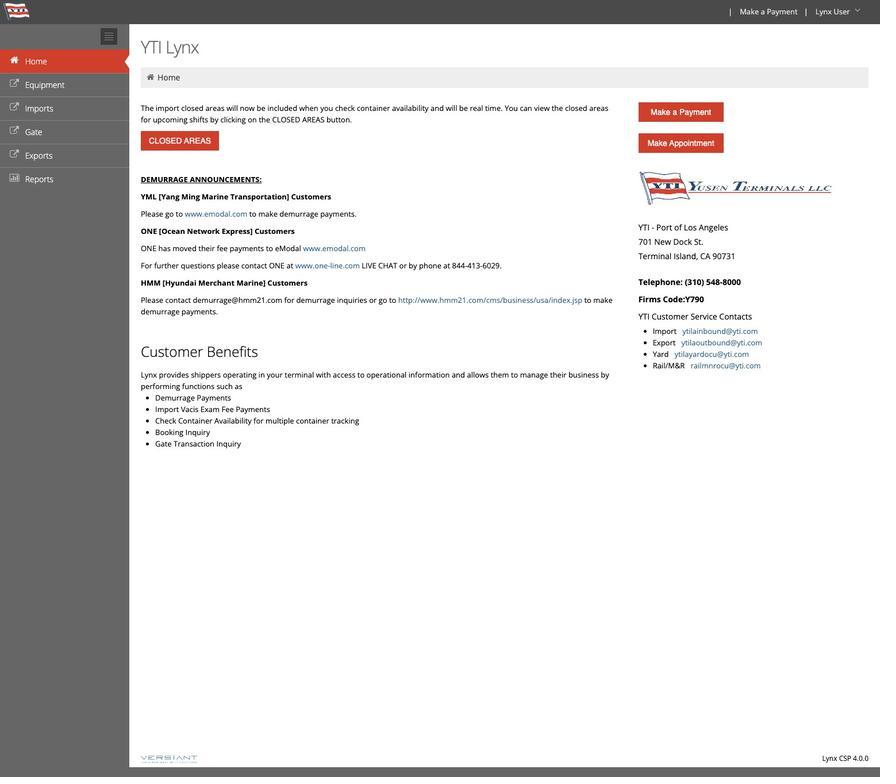 Task type: describe. For each thing, give the bounding box(es) containing it.
container
[[178, 416, 213, 426]]

1 vertical spatial make
[[651, 108, 671, 117]]

customers for hmm [hyundai merchant marine] customers
[[268, 278, 308, 288]]

0 vertical spatial customers
[[291, 192, 332, 202]]

closed
[[272, 114, 300, 125]]

island,
[[674, 251, 699, 262]]

1 vertical spatial customer
[[141, 342, 203, 361]]

now
[[240, 103, 255, 113]]

make inside to make demurrage payments.
[[594, 295, 613, 305]]

make appointment link
[[639, 133, 724, 153]]

exports link
[[0, 144, 129, 167]]

one [ocean network express] customers
[[141, 226, 295, 236]]

los
[[685, 222, 697, 233]]

for further questions please contact one at www.one-line.com live chat or by phone at 844-413-6029.
[[141, 261, 502, 271]]

by inside lynx provides shippers operating in your terminal with access to operational information and allows them to manage their business by performing functions such as demurrage payments import vacis exam fee payments check container availability for multiple container tracking booking inquiry gate transaction inquiry
[[601, 370, 610, 380]]

export ytilaoutbound@yti.com yard ytilayardocu@yti.com rail/m&r railmnrocu@yti.com
[[653, 338, 763, 371]]

dock
[[674, 236, 693, 247]]

demurrage inside to make demurrage payments.
[[141, 307, 180, 317]]

exports
[[25, 150, 53, 161]]

benefits
[[207, 342, 258, 361]]

in
[[259, 370, 265, 380]]

ytilayardocu@yti.com link
[[675, 349, 750, 360]]

2 areas from the left
[[590, 103, 609, 113]]

lynx for lynx csp 4.0.0
[[823, 754, 838, 764]]

code:y790
[[663, 294, 705, 305]]

for
[[141, 261, 152, 271]]

yard
[[653, 349, 669, 360]]

1 horizontal spatial payment
[[768, 6, 798, 17]]

port
[[657, 222, 673, 233]]

bar chart image
[[9, 174, 20, 182]]

please contact demurrage@hmm21.com for demurrage inquiries or go to http://www.hmm21.com/cms/business/usa/index.jsp
[[141, 295, 583, 305]]

www.emodal.com link for one has moved their fee payments to emodal www.emodal.com
[[303, 243, 366, 254]]

0 vertical spatial go
[[165, 209, 174, 219]]

1 vertical spatial the
[[259, 114, 270, 125]]

exam
[[201, 404, 220, 415]]

moved
[[173, 243, 197, 254]]

1 horizontal spatial home link
[[158, 72, 180, 83]]

included
[[268, 103, 298, 113]]

lynx user link
[[811, 0, 868, 24]]

0 horizontal spatial make a payment link
[[639, 102, 724, 122]]

live
[[362, 261, 377, 271]]

gate link
[[0, 120, 129, 144]]

performing
[[141, 381, 180, 392]]

tracking
[[331, 416, 359, 426]]

express]
[[222, 226, 253, 236]]

lynx provides shippers operating in your terminal with access to operational information and allows them to manage their business by performing functions such as demurrage payments import vacis exam fee payments check container availability for multiple container tracking booking inquiry gate transaction inquiry
[[141, 370, 610, 449]]

imports link
[[0, 97, 129, 120]]

www.one-line.com link
[[296, 261, 360, 271]]

home image
[[146, 73, 156, 81]]

external link image for gate
[[9, 127, 20, 135]]

[hyundai
[[163, 278, 197, 288]]

for inside the import closed areas will now be included when you check container availability and will be real time.  you can view the closed areas for upcoming shifts by clicking on the closed areas button.
[[141, 114, 151, 125]]

0 horizontal spatial make
[[259, 209, 278, 219]]

0 vertical spatial a
[[761, 6, 766, 17]]

merchant
[[198, 278, 235, 288]]

button.
[[327, 114, 352, 125]]

one for one has moved their fee payments to emodal www.emodal.com
[[141, 243, 157, 254]]

railmnrocu@yti.com link
[[691, 361, 761, 371]]

payments
[[230, 243, 264, 254]]

yti lynx
[[141, 35, 199, 59]]

on
[[248, 114, 257, 125]]

2 | from the left
[[805, 6, 809, 17]]

1 vertical spatial payments
[[236, 404, 270, 415]]

548-
[[707, 277, 723, 288]]

network
[[187, 226, 220, 236]]

rail/m&r
[[653, 361, 685, 371]]

chat
[[379, 261, 398, 271]]

user
[[834, 6, 851, 17]]

http://www.hmm21.com/cms/business/usa/index.jsp
[[399, 295, 583, 305]]

firms
[[639, 294, 661, 305]]

0 horizontal spatial home
[[25, 56, 47, 67]]

equipment
[[25, 79, 65, 90]]

0 horizontal spatial gate
[[25, 127, 42, 137]]

yml
[[141, 192, 157, 202]]

1 areas from the left
[[206, 103, 225, 113]]

6029.
[[483, 261, 502, 271]]

view
[[535, 103, 550, 113]]

new
[[655, 236, 672, 247]]

0 vertical spatial their
[[199, 243, 215, 254]]

0 vertical spatial demurrage
[[280, 209, 319, 219]]

1 horizontal spatial the
[[552, 103, 564, 113]]

90731
[[713, 251, 736, 262]]

manage
[[521, 370, 549, 380]]

home image
[[9, 56, 20, 64]]

inquiries
[[337, 295, 368, 305]]

container inside lynx provides shippers operating in your terminal with access to operational information and allows them to manage their business by performing functions such as demurrage payments import vacis exam fee payments check container availability for multiple container tracking booking inquiry gate transaction inquiry
[[296, 416, 330, 426]]

upcoming
[[153, 114, 188, 125]]

allows
[[467, 370, 489, 380]]

service
[[691, 311, 718, 322]]

[ocean
[[159, 226, 185, 236]]

fee
[[217, 243, 228, 254]]

availability
[[392, 103, 429, 113]]

customers for one [ocean network express] customers
[[255, 226, 295, 236]]

external link image for imports
[[9, 104, 20, 112]]

0 vertical spatial make a payment
[[741, 6, 798, 17]]

yti for yti lynx
[[141, 35, 162, 59]]

yti - port of los angeles 701 new dock st. terminal island, ca 90731
[[639, 222, 736, 262]]

reports
[[25, 174, 53, 185]]

access
[[333, 370, 356, 380]]

lynx for lynx user
[[816, 6, 832, 17]]

by inside the import closed areas will now be included when you check container availability and will be real time.  you can view the closed areas for upcoming shifts by clicking on the closed areas button.
[[210, 114, 219, 125]]

0 horizontal spatial www.emodal.com
[[185, 209, 248, 219]]

transaction
[[174, 439, 215, 449]]

http://www.hmm21.com/cms/business/usa/index.jsp link
[[399, 295, 583, 305]]

shifts
[[190, 114, 208, 125]]

when
[[299, 103, 319, 113]]

angle down image
[[853, 6, 864, 14]]

1 vertical spatial a
[[673, 108, 678, 117]]

lynx user
[[816, 6, 851, 17]]

1 | from the left
[[729, 6, 733, 17]]

hmm
[[141, 278, 161, 288]]

clicking
[[221, 114, 246, 125]]

1 horizontal spatial payments.
[[321, 209, 357, 219]]

availability
[[215, 416, 252, 426]]

them
[[491, 370, 509, 380]]

ca
[[701, 251, 711, 262]]

1 vertical spatial home
[[158, 72, 180, 83]]

time.
[[486, 103, 503, 113]]

terminal
[[639, 251, 672, 262]]

1 vertical spatial or
[[369, 295, 377, 305]]

and inside lynx provides shippers operating in your terminal with access to operational information and allows them to manage their business by performing functions such as demurrage payments import vacis exam fee payments check container availability for multiple container tracking booking inquiry gate transaction inquiry
[[452, 370, 465, 380]]

please for please contact demurrage@hmm21.com for demurrage inquiries or go to
[[141, 295, 163, 305]]

2 closed from the left
[[566, 103, 588, 113]]

firms code:y790
[[639, 294, 705, 305]]



Task type: locate. For each thing, give the bounding box(es) containing it.
import up the check
[[155, 404, 179, 415]]

you
[[505, 103, 518, 113]]

www.emodal.com up www.one-line.com link
[[303, 243, 366, 254]]

inquiry down "container"
[[186, 427, 210, 438]]

external link image inside the imports 'link'
[[9, 104, 20, 112]]

the right "view"
[[552, 103, 564, 113]]

0 vertical spatial payments.
[[321, 209, 357, 219]]

0 horizontal spatial |
[[729, 6, 733, 17]]

0 vertical spatial payments
[[197, 393, 231, 403]]

0 vertical spatial home
[[25, 56, 47, 67]]

1 vertical spatial customers
[[255, 226, 295, 236]]

the right on
[[259, 114, 270, 125]]

1 vertical spatial make a payment
[[651, 108, 712, 117]]

2 horizontal spatial by
[[601, 370, 610, 380]]

0 horizontal spatial contact
[[165, 295, 191, 305]]

reports link
[[0, 167, 129, 191]]

0 horizontal spatial customer
[[141, 342, 203, 361]]

[yang
[[159, 192, 180, 202]]

one left has
[[141, 243, 157, 254]]

versiant image
[[141, 756, 197, 764]]

a
[[761, 6, 766, 17], [673, 108, 678, 117]]

None submit
[[141, 131, 219, 151]]

1 vertical spatial and
[[452, 370, 465, 380]]

for down for further questions please contact one at www.one-line.com live chat or by phone at 844-413-6029.
[[284, 295, 295, 305]]

1 vertical spatial www.emodal.com link
[[303, 243, 366, 254]]

external link image inside equipment link
[[9, 80, 20, 88]]

1 horizontal spatial make a payment
[[741, 6, 798, 17]]

www.emodal.com link for to make demurrage payments.
[[185, 209, 248, 219]]

0 vertical spatial one
[[141, 226, 157, 236]]

multiple
[[266, 416, 294, 426]]

demurrage up 'emodal'
[[280, 209, 319, 219]]

make down transportation]
[[259, 209, 278, 219]]

0 horizontal spatial inquiry
[[186, 427, 210, 438]]

2 vertical spatial for
[[254, 416, 264, 426]]

1 horizontal spatial customer
[[652, 311, 689, 322]]

by right shifts
[[210, 114, 219, 125]]

one down 'emodal'
[[269, 261, 285, 271]]

has
[[158, 243, 171, 254]]

or right "inquiries"
[[369, 295, 377, 305]]

1 horizontal spatial contact
[[242, 261, 267, 271]]

1 horizontal spatial inquiry
[[217, 439, 241, 449]]

0 horizontal spatial or
[[369, 295, 377, 305]]

0 horizontal spatial and
[[431, 103, 444, 113]]

1 vertical spatial for
[[284, 295, 295, 305]]

provides
[[159, 370, 189, 380]]

areas
[[302, 114, 325, 125]]

home link right home icon at top left
[[158, 72, 180, 83]]

yti inside yti - port of los angeles 701 new dock st. terminal island, ca 90731
[[639, 222, 650, 233]]

1 vertical spatial container
[[296, 416, 330, 426]]

0 horizontal spatial payments.
[[182, 307, 218, 317]]

0 vertical spatial or
[[400, 261, 407, 271]]

1 horizontal spatial www.emodal.com
[[303, 243, 366, 254]]

demurrage down www.one-
[[297, 295, 335, 305]]

home right home icon at top left
[[158, 72, 180, 83]]

1 vertical spatial by
[[409, 261, 417, 271]]

yti left -
[[639, 222, 650, 233]]

2 at from the left
[[444, 261, 451, 271]]

payment up appointment
[[680, 108, 712, 117]]

home
[[25, 56, 47, 67], [158, 72, 180, 83]]

with
[[316, 370, 331, 380]]

2 external link image from the top
[[9, 104, 20, 112]]

demurrage
[[155, 393, 195, 403]]

marine
[[202, 192, 229, 202]]

1 horizontal spatial at
[[444, 261, 451, 271]]

one for one [ocean network express] customers
[[141, 226, 157, 236]]

1 please from the top
[[141, 209, 163, 219]]

demurrage
[[141, 174, 188, 185]]

0 vertical spatial by
[[210, 114, 219, 125]]

0 vertical spatial the
[[552, 103, 564, 113]]

1 vertical spatial make
[[594, 295, 613, 305]]

by right business
[[601, 370, 610, 380]]

0 vertical spatial make
[[741, 6, 760, 17]]

3 external link image from the top
[[9, 127, 20, 135]]

at
[[287, 261, 294, 271], [444, 261, 451, 271]]

2 be from the left
[[460, 103, 468, 113]]

announcements:
[[190, 174, 262, 185]]

container inside the import closed areas will now be included when you check container availability and will be real time.  you can view the closed areas for upcoming shifts by clicking on the closed areas button.
[[357, 103, 390, 113]]

check
[[335, 103, 355, 113]]

0 horizontal spatial their
[[199, 243, 215, 254]]

1 vertical spatial go
[[379, 295, 388, 305]]

customers down www.one-
[[268, 278, 308, 288]]

1 at from the left
[[287, 261, 294, 271]]

please down the hmm
[[141, 295, 163, 305]]

home link
[[0, 49, 129, 73], [158, 72, 180, 83]]

make
[[741, 6, 760, 17], [651, 108, 671, 117], [648, 139, 668, 148]]

gate up exports
[[25, 127, 42, 137]]

please for please go to
[[141, 209, 163, 219]]

1 horizontal spatial will
[[446, 103, 458, 113]]

payment
[[768, 6, 798, 17], [680, 108, 712, 117]]

1 horizontal spatial for
[[254, 416, 264, 426]]

1 horizontal spatial areas
[[590, 103, 609, 113]]

fee
[[222, 404, 234, 415]]

gate down booking
[[155, 439, 172, 449]]

areas right "view"
[[590, 103, 609, 113]]

0 vertical spatial please
[[141, 209, 163, 219]]

to make demurrage payments.
[[141, 295, 613, 317]]

www.emodal.com link down marine
[[185, 209, 248, 219]]

1 horizontal spatial payments
[[236, 404, 270, 415]]

payments.
[[321, 209, 357, 219], [182, 307, 218, 317]]

0 vertical spatial www.emodal.com
[[185, 209, 248, 219]]

to inside to make demurrage payments.
[[585, 295, 592, 305]]

and inside the import closed areas will now be included when you check container availability and will be real time.  you can view the closed areas for upcoming shifts by clicking on the closed areas button.
[[431, 103, 444, 113]]

please
[[217, 261, 240, 271]]

1 horizontal spatial go
[[379, 295, 388, 305]]

railmnrocu@yti.com
[[691, 361, 761, 371]]

1 horizontal spatial or
[[400, 261, 407, 271]]

2 horizontal spatial for
[[284, 295, 295, 305]]

terminal
[[285, 370, 314, 380]]

booking
[[155, 427, 184, 438]]

0 vertical spatial gate
[[25, 127, 42, 137]]

0 vertical spatial customer
[[652, 311, 689, 322]]

contact down one has moved their fee payments to emodal www.emodal.com
[[242, 261, 267, 271]]

2 will from the left
[[446, 103, 458, 113]]

lynx inside lynx provides shippers operating in your terminal with access to operational information and allows them to manage their business by performing functions such as demurrage payments import vacis exam fee payments check container availability for multiple container tracking booking inquiry gate transaction inquiry
[[141, 370, 157, 380]]

payments up exam
[[197, 393, 231, 403]]

transportation]
[[231, 192, 289, 202]]

customers
[[291, 192, 332, 202], [255, 226, 295, 236], [268, 278, 308, 288]]

be left real on the top right
[[460, 103, 468, 113]]

gate inside lynx provides shippers operating in your terminal with access to operational information and allows them to manage their business by performing functions such as demurrage payments import vacis exam fee payments check container availability for multiple container tracking booking inquiry gate transaction inquiry
[[155, 439, 172, 449]]

their inside lynx provides shippers operating in your terminal with access to operational information and allows them to manage their business by performing functions such as demurrage payments import vacis exam fee payments check container availability for multiple container tracking booking inquiry gate transaction inquiry
[[551, 370, 567, 380]]

1 vertical spatial make a payment link
[[639, 102, 724, 122]]

inquiry
[[186, 427, 210, 438], [217, 439, 241, 449]]

1 vertical spatial contact
[[165, 295, 191, 305]]

1 horizontal spatial make
[[594, 295, 613, 305]]

telephone:
[[639, 277, 683, 288]]

0 horizontal spatial a
[[673, 108, 678, 117]]

-
[[652, 222, 655, 233]]

for left multiple
[[254, 416, 264, 426]]

1 horizontal spatial container
[[357, 103, 390, 113]]

be right now
[[257, 103, 266, 113]]

0 horizontal spatial for
[[141, 114, 151, 125]]

1 closed from the left
[[181, 103, 204, 113]]

customers up 'emodal'
[[255, 226, 295, 236]]

at left 844-
[[444, 261, 451, 271]]

844-
[[453, 261, 468, 271]]

your
[[267, 370, 283, 380]]

for
[[141, 114, 151, 125], [284, 295, 295, 305], [254, 416, 264, 426]]

0 vertical spatial make a payment link
[[735, 0, 802, 24]]

external link image for exports
[[9, 151, 20, 159]]

the
[[141, 103, 154, 113]]

make left firms
[[594, 295, 613, 305]]

customer up provides
[[141, 342, 203, 361]]

payments. up line.com
[[321, 209, 357, 219]]

1 be from the left
[[257, 103, 266, 113]]

contact
[[242, 261, 267, 271], [165, 295, 191, 305]]

contact down [hyundai on the left top of the page
[[165, 295, 191, 305]]

will up clicking on the top of page
[[227, 103, 238, 113]]

0 vertical spatial contact
[[242, 261, 267, 271]]

payments. inside to make demurrage payments.
[[182, 307, 218, 317]]

0 horizontal spatial www.emodal.com link
[[185, 209, 248, 219]]

such
[[217, 381, 233, 392]]

closed right "view"
[[566, 103, 588, 113]]

0 vertical spatial for
[[141, 114, 151, 125]]

home right home image
[[25, 56, 47, 67]]

1 vertical spatial one
[[141, 243, 157, 254]]

1 horizontal spatial by
[[409, 261, 417, 271]]

1 horizontal spatial home
[[158, 72, 180, 83]]

0 vertical spatial container
[[357, 103, 390, 113]]

www.emodal.com down marine
[[185, 209, 248, 219]]

0 horizontal spatial the
[[259, 114, 270, 125]]

0 vertical spatial www.emodal.com link
[[185, 209, 248, 219]]

1 vertical spatial demurrage
[[297, 295, 335, 305]]

ytilaoutbound@yti.com
[[682, 338, 763, 348]]

home link up the equipment
[[0, 49, 129, 73]]

make a payment
[[741, 6, 798, 17], [651, 108, 712, 117]]

go down [yang
[[165, 209, 174, 219]]

4 external link image from the top
[[9, 151, 20, 159]]

413-
[[468, 261, 483, 271]]

customer benefits
[[141, 342, 258, 361]]

1 horizontal spatial their
[[551, 370, 567, 380]]

demurrage@hmm21.com
[[193, 295, 283, 305]]

functions
[[182, 381, 215, 392]]

1 will from the left
[[227, 103, 238, 113]]

inquiry down availability
[[217, 439, 241, 449]]

8000
[[723, 277, 742, 288]]

demurrage down the hmm
[[141, 307, 180, 317]]

1 horizontal spatial a
[[761, 6, 766, 17]]

0 horizontal spatial import
[[155, 404, 179, 415]]

their
[[199, 243, 215, 254], [551, 370, 567, 380]]

contacts
[[720, 311, 753, 322]]

make
[[259, 209, 278, 219], [594, 295, 613, 305]]

please
[[141, 209, 163, 219], [141, 295, 163, 305]]

as
[[235, 381, 243, 392]]

will left real on the top right
[[446, 103, 458, 113]]

0 vertical spatial import
[[653, 326, 681, 337]]

0 horizontal spatial closed
[[181, 103, 204, 113]]

1 vertical spatial import
[[155, 404, 179, 415]]

closed up shifts
[[181, 103, 204, 113]]

their right manage
[[551, 370, 567, 380]]

0 vertical spatial and
[[431, 103, 444, 113]]

for inside lynx provides shippers operating in your terminal with access to operational information and allows them to manage their business by performing functions such as demurrage payments import vacis exam fee payments check container availability for multiple container tracking booking inquiry gate transaction inquiry
[[254, 416, 264, 426]]

2 vertical spatial yti
[[639, 311, 650, 322]]

container right 'check'
[[357, 103, 390, 113]]

for down 'the'
[[141, 114, 151, 125]]

and left allows
[[452, 370, 465, 380]]

please go to www.emodal.com to make demurrage payments.
[[141, 209, 357, 219]]

payments
[[197, 393, 231, 403], [236, 404, 270, 415]]

their left fee
[[199, 243, 215, 254]]

customer down the 'firms code:y790'
[[652, 311, 689, 322]]

0 horizontal spatial by
[[210, 114, 219, 125]]

and right availability
[[431, 103, 444, 113]]

external link image inside exports link
[[9, 151, 20, 159]]

0 horizontal spatial payments
[[197, 393, 231, 403]]

the import closed areas will now be included when you check container availability and will be real time.  you can view the closed areas for upcoming shifts by clicking on the closed areas button.
[[141, 103, 609, 125]]

yti down firms
[[639, 311, 650, 322]]

container left tracking
[[296, 416, 330, 426]]

0 horizontal spatial areas
[[206, 103, 225, 113]]

0 horizontal spatial home link
[[0, 49, 129, 73]]

import
[[653, 326, 681, 337], [155, 404, 179, 415]]

2 vertical spatial one
[[269, 261, 285, 271]]

yti up home icon at top left
[[141, 35, 162, 59]]

external link image inside gate link
[[9, 127, 20, 135]]

export
[[653, 338, 676, 348]]

yml [yang ming marine transportation] customers
[[141, 192, 332, 202]]

or right chat
[[400, 261, 407, 271]]

please down "yml"
[[141, 209, 163, 219]]

questions
[[181, 261, 215, 271]]

payments. down merchant
[[182, 307, 218, 317]]

can
[[520, 103, 533, 113]]

lynx
[[816, 6, 832, 17], [166, 35, 199, 59], [141, 370, 157, 380], [823, 754, 838, 764]]

will
[[227, 103, 238, 113], [446, 103, 458, 113]]

1 external link image from the top
[[9, 80, 20, 88]]

one left [ocean
[[141, 226, 157, 236]]

equipment link
[[0, 73, 129, 97]]

phone
[[419, 261, 442, 271]]

payments up availability
[[236, 404, 270, 415]]

or
[[400, 261, 407, 271], [369, 295, 377, 305]]

yti
[[141, 35, 162, 59], [639, 222, 650, 233], [639, 311, 650, 322]]

2 please from the top
[[141, 295, 163, 305]]

yti for yti customer service contacts
[[639, 311, 650, 322]]

payment left the lynx user on the right top
[[768, 6, 798, 17]]

0 vertical spatial inquiry
[[186, 427, 210, 438]]

line.com
[[331, 261, 360, 271]]

1 vertical spatial inquiry
[[217, 439, 241, 449]]

www.emodal.com link up www.one-line.com link
[[303, 243, 366, 254]]

701
[[639, 236, 653, 247]]

angeles
[[699, 222, 729, 233]]

further
[[154, 261, 179, 271]]

0 horizontal spatial payment
[[680, 108, 712, 117]]

by left phone
[[409, 261, 417, 271]]

1 horizontal spatial closed
[[566, 103, 588, 113]]

go right "inquiries"
[[379, 295, 388, 305]]

2 vertical spatial make
[[648, 139, 668, 148]]

0 horizontal spatial container
[[296, 416, 330, 426]]

1 horizontal spatial import
[[653, 326, 681, 337]]

1 vertical spatial their
[[551, 370, 567, 380]]

areas up shifts
[[206, 103, 225, 113]]

external link image for equipment
[[9, 80, 20, 88]]

at down 'emodal'
[[287, 261, 294, 271]]

lynx for lynx provides shippers operating in your terminal with access to operational information and allows them to manage their business by performing functions such as demurrage payments import vacis exam fee payments check container availability for multiple container tracking booking inquiry gate transaction inquiry
[[141, 370, 157, 380]]

customers right transportation]
[[291, 192, 332, 202]]

import up export
[[653, 326, 681, 337]]

container
[[357, 103, 390, 113], [296, 416, 330, 426]]

operating
[[223, 370, 257, 380]]

appointment
[[670, 139, 715, 148]]

1 vertical spatial payment
[[680, 108, 712, 117]]

import inside lynx provides shippers operating in your terminal with access to operational information and allows them to manage their business by performing functions such as demurrage payments import vacis exam fee payments check container availability for multiple container tracking booking inquiry gate transaction inquiry
[[155, 404, 179, 415]]

1 horizontal spatial gate
[[155, 439, 172, 449]]

yti for yti - port of los angeles 701 new dock st. terminal island, ca 90731
[[639, 222, 650, 233]]

|
[[729, 6, 733, 17], [805, 6, 809, 17]]

external link image
[[9, 80, 20, 88], [9, 104, 20, 112], [9, 127, 20, 135], [9, 151, 20, 159]]

vacis
[[181, 404, 199, 415]]

1 vertical spatial www.emodal.com
[[303, 243, 366, 254]]



Task type: vqa. For each thing, say whether or not it's contained in the screenshot.
the bottom Make
yes



